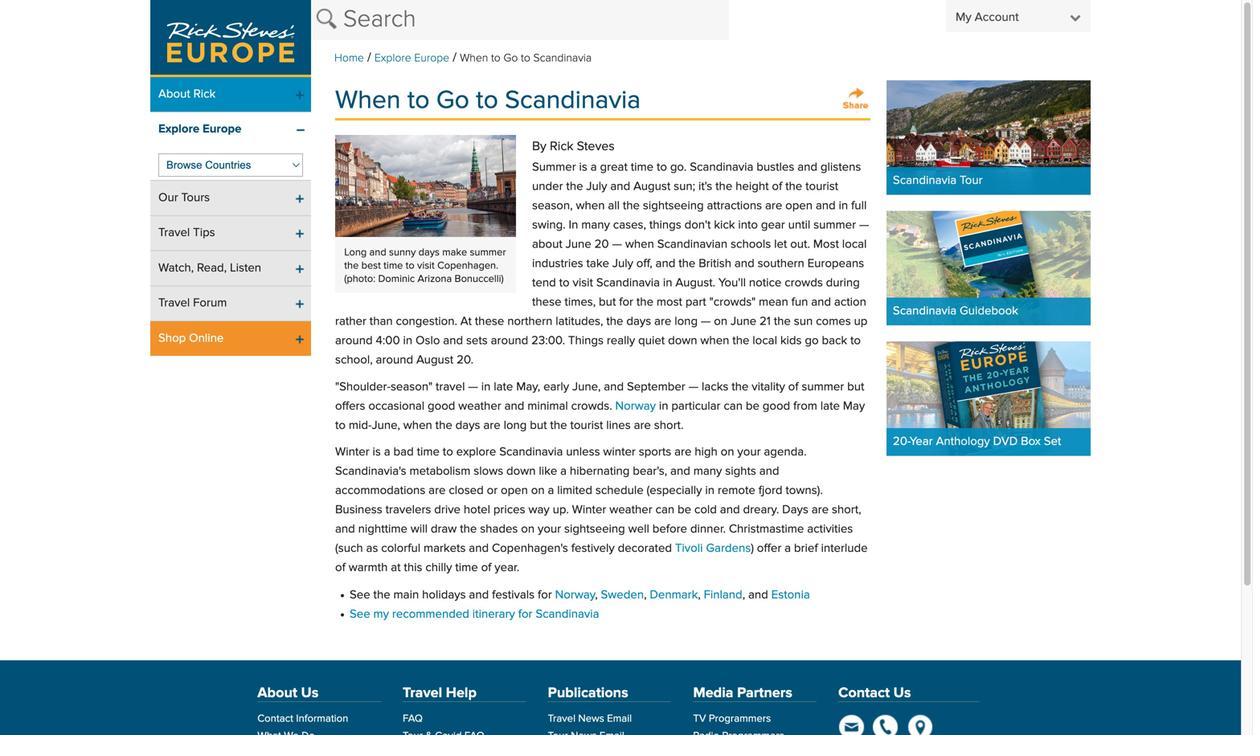 Task type: vqa. For each thing, say whether or not it's contained in the screenshot.
TIMES,
yes



Task type: describe. For each thing, give the bounding box(es) containing it.
and up crowds.
[[604, 381, 624, 393]]

days inside in particular can be good from late may to mid-june, when the days are long but the tourist lines are short.
[[456, 420, 480, 432]]

the left most
[[637, 297, 654, 309]]

in up most
[[663, 277, 672, 289]]

height
[[736, 181, 769, 193]]

attractions
[[707, 200, 762, 212]]

tv
[[693, 714, 706, 725]]

itinerary
[[472, 609, 515, 621]]

travel for travel forum
[[158, 298, 190, 310]]

— down part
[[701, 316, 711, 328]]

summer inside long and sunny days make summer the best time to visit copenhagen. (photo: dominic arizona bonuccelli)
[[470, 248, 506, 258]]

colorful
[[381, 543, 420, 555]]

and up 'see my recommended itinerary for scandinavia' link
[[469, 590, 489, 602]]

20-year anthology dvd box set image
[[887, 342, 1091, 456]]

closed
[[449, 485, 484, 497]]

in inside in particular can be good from late may to mid-june, when the days are long but the tourist lines are short.
[[659, 401, 668, 413]]

the down "crowds"
[[733, 335, 750, 347]]

times,
[[565, 297, 596, 309]]

1 horizontal spatial your
[[737, 447, 761, 459]]

and right "off,"
[[656, 258, 676, 270]]

be inside in particular can be good from late may to mid-june, when the days are long but the tourist lines are short.
[[746, 401, 760, 413]]

to inside in particular can be good from late may to mid-june, when the days are long but the tourist lines are short.
[[335, 420, 346, 432]]

summer inside summer is a great time to go. scandinavia bustles and glistens under the july and august sun; it's the height of the tourist season, when all the sightseeing attractions are open and in full swing. in many cases, things don't kick into gear until summer — about june 20 — when scandinavian schools let out. most local industries take july off, and the british and southern europeans tend to visit scandinavia in august. you'll notice crowds during these times, but for the most part "crowds" mean fun and action rather than congestion. at these northern latitudes, the days are long — on june 21 the sun comes up around 4:00 in oslo and sets around 23:00. things really quiet down when the local kids go back to school, around august 20.
[[814, 219, 856, 231]]

2 / from the left
[[453, 51, 457, 64]]

us for contact us
[[894, 686, 911, 701]]

a for winter
[[384, 447, 390, 459]]

0 horizontal spatial local
[[753, 335, 777, 347]]

media
[[693, 686, 734, 701]]

0 horizontal spatial winter
[[335, 447, 370, 459]]

and right fun on the right top
[[811, 297, 831, 309]]

1 horizontal spatial august
[[633, 181, 671, 193]]

are down most
[[654, 316, 671, 328]]

listen
[[230, 262, 261, 274]]

recommended
[[392, 609, 469, 621]]

scandinavia left guidebook on the right of page
[[893, 306, 957, 318]]

0 horizontal spatial around
[[335, 335, 373, 347]]

1 vertical spatial for
[[538, 590, 552, 602]]

tourist inside in particular can be good from late may to mid-june, when the days are long but the tourist lines are short.
[[570, 420, 603, 432]]

on up the way
[[531, 485, 545, 497]]

in inside winter is a bad time to explore scandinavia unless winter sports are high on your agenda. scandinavia's metabolism slows down like a hibernating bear's, and many sights and accommodations are closed or open on a limited schedule (especially in remote fjord towns). business travelers drive hotel prices way up. winter weather can be cold and dreary. days are short, and nighttime will draw the shades on your sightseeing well before dinner. christmastime activities (such as colorful markets and copenhagen's festively decorated
[[705, 485, 715, 497]]

norway inside see the main holidays and festivals for norway , sweden , denmark , finland , and estonia see my recommended itinerary for scandinavia
[[555, 590, 595, 602]]

but inside in particular can be good from late may to mid-june, when the days are long but the tourist lines are short.
[[530, 420, 547, 432]]

dominic
[[378, 274, 415, 285]]

go.
[[670, 162, 687, 174]]

good inside in particular can be good from late may to mid-june, when the days are long but the tourist lines are short.
[[763, 401, 790, 413]]

20.
[[457, 354, 474, 367]]

late inside in particular can be good from late may to mid-june, when the days are long but the tourist lines are short.
[[821, 401, 840, 413]]

— down "full" at the top of the page
[[859, 219, 869, 231]]

the inside "shoulder-season" travel — in late may, early june, and september — lacks the vitality of summer but offers occasional good weather and minimal crowds.
[[732, 381, 749, 393]]

Search the Rick Steves website text field
[[311, 0, 729, 40]]

a for summer
[[591, 162, 597, 174]]

in inside "shoulder-season" travel — in late may, early june, and september — lacks the vitality of summer but offers occasional good weather and minimal crowds.
[[481, 381, 491, 393]]

tips
[[193, 227, 215, 239]]

when left all at the top left
[[576, 200, 605, 212]]

time inside summer is a great time to go. scandinavia bustles and glistens under the july and august sun; it's the height of the tourist season, when all the sightseeing attractions are open and in full swing. in many cases, things don't kick into gear until summer — about june 20 — when scandinavian schools let out. most local industries take july off, and the british and southern europeans tend to visit scandinavia in august. you'll notice crowds during these times, but for the most part "crowds" mean fun and action rather than congestion. at these northern latitudes, the days are long — on june 21 the sun comes up around 4:00 in oslo and sets around 23:00. things really quiet down when the local kids go back to school, around august 20.
[[631, 162, 654, 174]]

most
[[657, 297, 682, 309]]

fun
[[791, 297, 808, 309]]

the right 21
[[774, 316, 791, 328]]

chevron down black image
[[1070, 11, 1081, 24]]

a down like
[[548, 485, 554, 497]]

0 horizontal spatial europe
[[203, 123, 242, 136]]

and down schools
[[735, 258, 755, 270]]

decorated
[[618, 543, 672, 555]]

early
[[543, 381, 569, 393]]

2 horizontal spatial around
[[491, 335, 528, 347]]

oslo
[[416, 335, 440, 347]]

tv programmers link
[[693, 714, 771, 725]]

a right like
[[560, 466, 567, 478]]

bad
[[394, 447, 414, 459]]

0 horizontal spatial when
[[335, 88, 401, 114]]

scandinavia tour
[[893, 175, 983, 187]]

activities
[[807, 524, 853, 536]]

the down minimal
[[550, 420, 567, 432]]

and down may,
[[504, 401, 524, 413]]

lines
[[606, 420, 631, 432]]

is for summer
[[579, 162, 588, 174]]

quiet
[[638, 335, 665, 347]]

when up "off,"
[[625, 239, 654, 251]]

and up 20. at the left top of page
[[443, 335, 463, 347]]

industries
[[532, 258, 583, 270]]

swing.
[[532, 219, 566, 231]]

rick steves' europe image
[[150, 0, 311, 75]]

great
[[600, 162, 628, 174]]

travel tips link
[[150, 216, 311, 250]]

sports
[[639, 447, 671, 459]]

good inside "shoulder-season" travel — in late may, early june, and september — lacks the vitality of summer but offers occasional good weather and minimal crowds.
[[428, 401, 455, 413]]

on right 'high'
[[721, 447, 734, 459]]

shop online
[[158, 333, 224, 345]]

1 horizontal spatial june
[[731, 316, 756, 328]]

you'll
[[719, 277, 746, 289]]

scandinavia down "off,"
[[596, 277, 660, 289]]

in left "full" at the top of the page
[[839, 200, 848, 212]]

up.
[[553, 505, 569, 517]]

markets
[[424, 543, 466, 555]]

time inside the ) offer a brief interlude of warmth at this chilly time of year.
[[455, 562, 478, 575]]

at
[[460, 316, 472, 328]]

at
[[391, 562, 401, 575]]

norway link for "shoulder-season" travel — in late may, early june, and september — lacks the vitality of summer but offers occasional good weather and minimal crowds.
[[615, 401, 656, 413]]

when inside in particular can be good from late may to mid-june, when the days are long but the tourist lines are short.
[[403, 420, 432, 432]]

programmers
[[709, 714, 771, 725]]

back
[[822, 335, 847, 347]]

and down remote
[[720, 505, 740, 517]]

the down travel
[[435, 420, 452, 432]]

many inside summer is a great time to go. scandinavia bustles and glistens under the july and august sun; it's the height of the tourist season, when all the sightseeing attractions are open and in full swing. in many cases, things don't kick into gear until summer — about june 20 — when scandinavian schools let out. most local industries take july off, and the british and southern europeans tend to visit scandinavia in august. you'll notice crowds during these times, but for the most part "crowds" mean fun and action rather than congestion. at these northern latitudes, the days are long — on june 21 the sun comes up around 4:00 in oslo and sets around 23:00. things really quiet down when the local kids go back to school, around august 20.
[[581, 219, 610, 231]]

partners
[[737, 686, 792, 701]]

tv programmers
[[693, 714, 771, 725]]

are left 'high'
[[674, 447, 692, 459]]

shades
[[480, 524, 518, 536]]

open inside summer is a great time to go. scandinavia bustles and glistens under the july and august sun; it's the height of the tourist season, when all the sightseeing attractions are open and in full swing. in many cases, things don't kick into gear until summer — about june 20 — when scandinavian schools let out. most local industries take july off, and the british and southern europeans tend to visit scandinavia in august. you'll notice crowds during these times, but for the most part "crowds" mean fun and action rather than congestion. at these northern latitudes, the days are long — on june 21 the sun comes up around 4:00 in oslo and sets around 23:00. things really quiet down when the local kids go back to school, around august 20.
[[785, 200, 813, 212]]

scandinavian
[[657, 239, 728, 251]]

1 horizontal spatial local
[[842, 239, 867, 251]]

on up the copenhagen's
[[521, 524, 535, 536]]

metabolism
[[410, 466, 471, 478]]

rather
[[335, 316, 367, 328]]

when to go to scandinavia
[[335, 88, 641, 114]]

explore inside explore europe link
[[158, 123, 199, 136]]

0 horizontal spatial june
[[566, 239, 591, 251]]

home
[[334, 53, 364, 64]]

season"
[[391, 381, 433, 393]]

2 , from the left
[[644, 590, 647, 602]]

are up activities
[[812, 505, 829, 517]]

scandinavia up by rick steves
[[505, 88, 641, 114]]

summer
[[532, 162, 576, 174]]

nighttime
[[358, 524, 408, 536]]

4 , from the left
[[742, 590, 745, 602]]

and left estonia
[[748, 590, 768, 602]]

of inside summer is a great time to go. scandinavia bustles and glistens under the july and august sun; it's the height of the tourist season, when all the sightseeing attractions are open and in full swing. in many cases, things don't kick into gear until summer — about june 20 — when scandinavian schools let out. most local industries take july off, and the british and southern europeans tend to visit scandinavia in august. you'll notice crowds during these times, but for the most part "crowds" mean fun and action rather than congestion. at these northern latitudes, the days are long — on june 21 the sun comes up around 4:00 in oslo and sets around 23:00. things really quiet down when the local kids go back to school, around august 20.
[[772, 181, 782, 193]]

of left year. on the left bottom
[[481, 562, 491, 575]]

1 horizontal spatial explore europe link
[[374, 53, 449, 64]]

things
[[568, 335, 604, 347]]

when down "crowds"
[[700, 335, 729, 347]]

about for about rick
[[158, 88, 190, 100]]

21
[[760, 316, 771, 328]]

are down metabolism
[[429, 485, 446, 497]]

most
[[813, 239, 839, 251]]

of down (such
[[335, 562, 346, 575]]

watch, read, listen link
[[150, 251, 311, 286]]

can inside in particular can be good from late may to mid-june, when the days are long but the tourist lines are short.
[[724, 401, 743, 413]]

but inside "shoulder-season" travel — in late may, early june, and september — lacks the vitality of summer but offers occasional good weather and minimal crowds.
[[847, 381, 864, 393]]

long inside in particular can be good from late may to mid-june, when the days are long but the tourist lines are short.
[[504, 420, 527, 432]]

many inside winter is a bad time to explore scandinavia unless winter sports are high on your agenda. scandinavia's metabolism slows down like a hibernating bear's, and many sights and accommodations are closed or open on a limited schedule (especially in remote fjord towns). business travelers drive hotel prices way up. winter weather can be cold and dreary. days are short, and nighttime will draw the shades on your sightseeing well before dinner. christmastime activities (such as colorful markets and copenhagen's festively decorated
[[693, 466, 722, 478]]

accommodations
[[335, 485, 425, 497]]

from
[[793, 401, 817, 413]]

dinner.
[[690, 524, 726, 536]]

"crowds"
[[709, 297, 756, 309]]

brief
[[794, 543, 818, 555]]

— up particular
[[689, 381, 699, 393]]

the down "bustles" at top right
[[785, 181, 802, 193]]

tours
[[181, 192, 210, 204]]

let
[[774, 239, 787, 251]]

the right "it's"
[[716, 181, 733, 193]]

chilly
[[425, 562, 452, 575]]

1 vertical spatial these
[[475, 316, 504, 328]]

travel
[[436, 381, 465, 393]]

on inside summer is a great time to go. scandinavia bustles and glistens under the july and august sun; it's the height of the tourist season, when all the sightseeing attractions are open and in full swing. in many cases, things don't kick into gear until summer — about june 20 — when scandinavian schools let out. most local industries take july off, and the british and southern europeans tend to visit scandinavia in august. you'll notice crowds during these times, but for the most part "crowds" mean fun and action rather than congestion. at these northern latitudes, the days are long — on june 21 the sun comes up around 4:00 in oslo and sets around 23:00. things really quiet down when the local kids go back to school, around august 20.
[[714, 316, 728, 328]]

1 vertical spatial go
[[436, 88, 469, 114]]

tivoli gardens
[[675, 543, 751, 555]]

read,
[[197, 262, 227, 274]]

scandinavia up "it's"
[[690, 162, 754, 174]]

crowds.
[[571, 401, 612, 413]]

when inside home / explore europe / when to go to scandinavia
[[460, 53, 488, 64]]

and up (such
[[335, 524, 355, 536]]

long inside summer is a great time to go. scandinavia bustles and glistens under the july and august sun; it's the height of the tourist season, when all the sightseeing attractions are open and in full swing. in many cases, things don't kick into gear until summer — about june 20 — when scandinavian schools let out. most local industries take july off, and the british and southern europeans tend to visit scandinavia in august. you'll notice crowds during these times, but for the most part "crowds" mean fun and action rather than congestion. at these northern latitudes, the days are long — on june 21 the sun comes up around 4:00 in oslo and sets around 23:00. things really quiet down when the local kids go back to school, around august 20.
[[675, 316, 698, 328]]

0 horizontal spatial explore europe link
[[150, 112, 311, 147]]

— right travel
[[468, 381, 478, 393]]

comes
[[816, 316, 851, 328]]

1 horizontal spatial norway
[[615, 401, 656, 413]]

0 vertical spatial these
[[532, 297, 562, 309]]

travel tips
[[158, 227, 215, 239]]

faq link
[[403, 714, 423, 725]]

and up fjord
[[759, 466, 779, 478]]

sunny
[[389, 248, 416, 258]]

go
[[805, 335, 819, 347]]

and left "full" at the top of the page
[[816, 200, 836, 212]]

are up gear
[[765, 200, 782, 212]]

minimal
[[528, 401, 568, 413]]

action
[[834, 297, 866, 309]]

news
[[578, 714, 604, 725]]

of inside "shoulder-season" travel — in late may, early june, and september — lacks the vitality of summer but offers occasional good weather and minimal crowds.
[[788, 381, 799, 393]]

1 , from the left
[[595, 590, 598, 602]]

navigation containing /
[[150, 0, 1091, 356]]

0 horizontal spatial for
[[518, 609, 533, 621]]

limited
[[557, 485, 592, 497]]

dreary.
[[743, 505, 779, 517]]

0 vertical spatial july
[[586, 181, 607, 193]]

1 see from the top
[[350, 590, 370, 602]]

and down great
[[610, 181, 630, 193]]

are right the lines
[[634, 420, 651, 432]]

late inside "shoulder-season" travel — in late may, early june, and september — lacks the vitality of summer but offers occasional good weather and minimal crowds.
[[494, 381, 513, 393]]

glistens
[[821, 162, 861, 174]]

travel forum link
[[150, 286, 311, 321]]

our tours link
[[150, 181, 311, 215]]

fjord
[[759, 485, 783, 497]]

watch, read, listen
[[158, 262, 261, 274]]

1 vertical spatial your
[[538, 524, 561, 536]]

offer
[[757, 543, 782, 555]]

this
[[404, 562, 422, 575]]

the right all at the top left
[[623, 200, 640, 212]]



Task type: locate. For each thing, give the bounding box(es) containing it.
a left bad
[[384, 447, 390, 459]]

1 horizontal spatial visit
[[573, 277, 593, 289]]

when up when to go to scandinavia
[[460, 53, 488, 64]]

a for )
[[785, 543, 791, 555]]

can up before
[[656, 505, 675, 517]]

northern
[[507, 316, 553, 328]]

june, inside in particular can be good from late may to mid-june, when the days are long but the tourist lines are short.
[[372, 420, 400, 432]]

the up my
[[373, 590, 390, 602]]

local up europeans
[[842, 239, 867, 251]]

and down shades
[[469, 543, 489, 555]]

like
[[539, 466, 557, 478]]

june,
[[572, 381, 601, 393], [372, 420, 400, 432]]

explore europe
[[158, 123, 242, 136]]

0 vertical spatial norway link
[[615, 401, 656, 413]]

1 horizontal spatial when
[[460, 53, 488, 64]]

navigation
[[150, 0, 1091, 356]]

1 vertical spatial is
[[373, 447, 381, 459]]

see left my
[[350, 609, 370, 621]]

can inside winter is a bad time to explore scandinavia unless winter sports are high on your agenda. scandinavia's metabolism slows down like a hibernating bear's, and many sights and accommodations are closed or open on a limited schedule (especially in remote fjord towns). business travelers drive hotel prices way up. winter weather can be cold and dreary. days are short, and nighttime will draw the shades on your sightseeing well before dinner. christmastime activities (such as colorful markets and copenhagen's festively decorated
[[656, 505, 675, 517]]

about
[[532, 239, 563, 251]]

0 horizontal spatial explore
[[158, 123, 199, 136]]

summer is a great time to go. scandinavia bustles and glistens under the july and august sun; it's the height of the tourist season, when all the sightseeing attractions are open and in full swing. in many cases, things don't kick into gear until summer — about june 20 — when scandinavian schools let out. most local industries take july off, and the british and southern europeans tend to visit scandinavia in august. you'll notice crowds during these times, but for the most part "crowds" mean fun and action rather than congestion. at these northern latitudes, the days are long — on june 21 the sun comes up around 4:00 in oslo and sets around 23:00. things really quiet down when the local kids go back to school, around august 20.
[[335, 162, 869, 367]]

sun
[[794, 316, 813, 328]]

0 horizontal spatial june,
[[372, 420, 400, 432]]

europe
[[414, 53, 449, 64], [203, 123, 242, 136]]

june left 21
[[731, 316, 756, 328]]

sightseeing inside summer is a great time to go. scandinavia bustles and glistens under the july and august sun; it's the height of the tourist season, when all the sightseeing attractions are open and in full swing. in many cases, things don't kick into gear until summer — about june 20 — when scandinavian schools let out. most local industries take july off, and the british and southern europeans tend to visit scandinavia in august. you'll notice crowds during these times, but for the most part "crowds" mean fun and action rather than congestion. at these northern latitudes, the days are long — on june 21 the sun comes up around 4:00 in oslo and sets around 23:00. things really quiet down when the local kids go back to school, around august 20.
[[643, 200, 704, 212]]

about up explore europe
[[158, 88, 190, 100]]

0 vertical spatial june
[[566, 239, 591, 251]]

0 vertical spatial days
[[419, 248, 440, 258]]

until
[[788, 219, 811, 231]]

is
[[579, 162, 588, 174], [373, 447, 381, 459]]

0 horizontal spatial many
[[581, 219, 610, 231]]

1 vertical spatial see
[[350, 609, 370, 621]]

tourist down crowds.
[[570, 420, 603, 432]]

, left sweden
[[595, 590, 598, 602]]

1 horizontal spatial down
[[668, 335, 697, 347]]

2 see from the top
[[350, 609, 370, 621]]

for
[[619, 297, 633, 309], [538, 590, 552, 602], [518, 609, 533, 621]]

20-year anthology dvd box set link
[[887, 342, 1091, 456]]

in
[[569, 219, 578, 231]]

1 vertical spatial many
[[693, 466, 722, 478]]

tend
[[532, 277, 556, 289]]

finland
[[704, 590, 742, 602]]

0 horizontal spatial july
[[586, 181, 607, 193]]

0 horizontal spatial down
[[506, 466, 536, 478]]

around
[[335, 335, 373, 347], [491, 335, 528, 347], [376, 354, 413, 367]]

time right the chilly on the left bottom of the page
[[455, 562, 478, 575]]

0 vertical spatial weather
[[458, 401, 501, 413]]

copenhagen image
[[335, 135, 516, 237]]

to inside long and sunny days make summer the best time to visit copenhagen. (photo: dominic arizona bonuccelli)
[[406, 261, 415, 271]]

our tours
[[158, 192, 210, 204]]

1 horizontal spatial weather
[[609, 505, 652, 517]]

us for about us
[[301, 686, 319, 701]]

0 horizontal spatial long
[[504, 420, 527, 432]]

1 horizontal spatial explore
[[374, 53, 411, 64]]

email
[[607, 714, 632, 725]]

down inside summer is a great time to go. scandinavia bustles and glistens under the july and august sun; it's the height of the tourist season, when all the sightseeing attractions are open and in full swing. in many cases, things don't kick into gear until summer — about june 20 — when scandinavian schools let out. most local industries take july off, and the british and southern europeans tend to visit scandinavia in august. you'll notice crowds during these times, but for the most part "crowds" mean fun and action rather than congestion. at these northern latitudes, the days are long — on june 21 the sun comes up around 4:00 in oslo and sets around 23:00. things really quiet down when the local kids go back to school, around august 20.
[[668, 335, 697, 347]]

4:00
[[376, 335, 400, 347]]

summer inside "shoulder-season" travel — in late may, early june, and september — lacks the vitality of summer but offers occasional good weather and minimal crowds.
[[802, 381, 844, 393]]

estonia link
[[771, 590, 810, 602]]

0 vertical spatial about
[[158, 88, 190, 100]]

are
[[765, 200, 782, 212], [654, 316, 671, 328], [483, 420, 501, 432], [634, 420, 651, 432], [674, 447, 692, 459], [429, 485, 446, 497], [812, 505, 829, 517]]

open up until
[[785, 200, 813, 212]]

0 horizontal spatial norway
[[555, 590, 595, 602]]

late left 'may' on the bottom of page
[[821, 401, 840, 413]]

0 horizontal spatial august
[[416, 354, 454, 367]]

bonuccelli)
[[455, 274, 504, 285]]

short.
[[654, 420, 684, 432]]

0 horizontal spatial good
[[428, 401, 455, 413]]

down inside winter is a bad time to explore scandinavia unless winter sports are high on your agenda. scandinavia's metabolism slows down like a hibernating bear's, and many sights and accommodations are closed or open on a limited schedule (especially in remote fjord towns). business travelers drive hotel prices way up. winter weather can be cold and dreary. days are short, and nighttime will draw the shades on your sightseeing well before dinner. christmastime activities (such as colorful markets and copenhagen's festively decorated
[[506, 466, 536, 478]]

june, inside "shoulder-season" travel — in late may, early june, and september — lacks the vitality of summer but offers occasional good weather and minimal crowds.
[[572, 381, 601, 393]]

0 horizontal spatial weather
[[458, 401, 501, 413]]

june, down occasional
[[372, 420, 400, 432]]

make
[[442, 248, 467, 258]]

0 horizontal spatial these
[[475, 316, 504, 328]]

to inside winter is a bad time to explore scandinavia unless winter sports are high on your agenda. scandinavia's metabolism slows down like a hibernating bear's, and many sights and accommodations are closed or open on a limited schedule (especially in remote fjord towns). business travelers drive hotel prices way up. winter weather can be cold and dreary. days are short, and nighttime will draw the shades on your sightseeing well before dinner. christmastime activities (such as colorful markets and copenhagen's festively decorated
[[443, 447, 453, 459]]

see
[[350, 590, 370, 602], [350, 609, 370, 621]]

into
[[738, 219, 758, 231]]

1 good from the left
[[428, 401, 455, 413]]

scandinavia guidebook image
[[887, 211, 1091, 326]]

, left denmark
[[644, 590, 647, 602]]

business
[[335, 505, 382, 517]]

1 vertical spatial rick
[[550, 140, 574, 153]]

norway down the ) offer a brief interlude of warmth at this chilly time of year.
[[555, 590, 595, 602]]

in particular can be good from late may to mid-june, when the days are long but the tourist lines are short.
[[335, 401, 865, 432]]

1 horizontal spatial june,
[[572, 381, 601, 393]]

in up cold
[[705, 485, 715, 497]]

1 vertical spatial june
[[731, 316, 756, 328]]

) offer a brief interlude of warmth at this chilly time of year.
[[335, 543, 868, 575]]

0 vertical spatial visit
[[417, 261, 435, 271]]

good down vitality
[[763, 401, 790, 413]]

0 horizontal spatial days
[[419, 248, 440, 258]]

when
[[576, 200, 605, 212], [625, 239, 654, 251], [700, 335, 729, 347], [403, 420, 432, 432]]

best of scandinavia in 14 days tour 2024 image
[[887, 80, 1091, 195]]

open up prices
[[501, 485, 528, 497]]

0 horizontal spatial norway link
[[555, 590, 595, 602]]

the down hotel
[[460, 524, 477, 536]]

estonia
[[771, 590, 810, 602]]

0 horizontal spatial but
[[530, 420, 547, 432]]

the right lacks
[[732, 381, 749, 393]]

0 vertical spatial but
[[599, 297, 616, 309]]

see down warmth
[[350, 590, 370, 602]]

weather inside "shoulder-season" travel — in late may, early june, and september — lacks the vitality of summer but offers occasional good weather and minimal crowds.
[[458, 401, 501, 413]]

weather up well
[[609, 505, 652, 517]]

sights
[[725, 466, 756, 478]]

remote
[[718, 485, 755, 497]]

1 / from the left
[[367, 51, 371, 64]]

home / explore europe / when to go to scandinavia
[[334, 51, 592, 64]]

latitudes,
[[556, 316, 603, 328]]

1 vertical spatial about
[[257, 686, 297, 701]]

are up 'explore'
[[483, 420, 501, 432]]

year
[[910, 436, 933, 448]]

june, up crowds.
[[572, 381, 601, 393]]

0 horizontal spatial /
[[367, 51, 371, 64]]

is for winter
[[373, 447, 381, 459]]

open inside winter is a bad time to explore scandinavia unless winter sports are high on your agenda. scandinavia's metabolism slows down like a hibernating bear's, and many sights and accommodations are closed or open on a limited schedule (especially in remote fjord towns). business travelers drive hotel prices way up. winter weather can be cold and dreary. days are short, and nighttime will draw the shades on your sightseeing well before dinner. christmastime activities (such as colorful markets and copenhagen's festively decorated
[[501, 485, 528, 497]]

travel for travel tips
[[158, 227, 190, 239]]

interlude
[[821, 543, 868, 555]]

0 vertical spatial your
[[737, 447, 761, 459]]

go down home / explore europe / when to go to scandinavia
[[436, 88, 469, 114]]

in right travel
[[481, 381, 491, 393]]

1 horizontal spatial july
[[612, 258, 633, 270]]

the inside long and sunny days make summer the best time to visit copenhagen. (photo: dominic arizona bonuccelli)
[[344, 261, 359, 271]]

travel help
[[403, 686, 477, 701]]

0 vertical spatial norway
[[615, 401, 656, 413]]

0 vertical spatial is
[[579, 162, 588, 174]]

23:00.
[[531, 335, 565, 347]]

but up 'may' on the bottom of page
[[847, 381, 864, 393]]

1 horizontal spatial long
[[675, 316, 698, 328]]

unless
[[566, 447, 600, 459]]

rick up summer
[[550, 140, 574, 153]]

for inside summer is a great time to go. scandinavia bustles and glistens under the july and august sun; it's the height of the tourist season, when all the sightseeing attractions are open and in full swing. in many cases, things don't kick into gear until summer — about june 20 — when scandinavian schools let out. most local industries take july off, and the british and southern europeans tend to visit scandinavia in august. you'll notice crowds during these times, but for the most part "crowds" mean fun and action rather than congestion. at these northern latitudes, the days are long — on june 21 the sun comes up around 4:00 in oslo and sets around 23:00. things really quiet down when the local kids go back to school, around august 20.
[[619, 297, 633, 309]]

don't
[[685, 219, 711, 231]]

weather inside winter is a bad time to explore scandinavia unless winter sports are high on your agenda. scandinavia's metabolism slows down like a hibernating bear's, and many sights and accommodations are closed or open on a limited schedule (especially in remote fjord towns). business travelers drive hotel prices way up. winter weather can be cold and dreary. days are short, and nighttime will draw the shades on your sightseeing well before dinner. christmastime activities (such as colorful markets and copenhagen's festively decorated
[[609, 505, 652, 517]]

3 , from the left
[[698, 590, 701, 602]]

0 vertical spatial rick
[[193, 88, 216, 100]]

go down search the rick steves website text field
[[504, 53, 518, 64]]

0 vertical spatial can
[[724, 401, 743, 413]]

drive
[[434, 505, 461, 517]]

arizona
[[418, 274, 452, 285]]

0 vertical spatial open
[[785, 200, 813, 212]]

way
[[528, 505, 550, 517]]

rick for about
[[193, 88, 216, 100]]

travel for travel help
[[403, 686, 442, 701]]

norway up the lines
[[615, 401, 656, 413]]

about rick link
[[150, 77, 311, 112]]

down right the quiet
[[668, 335, 697, 347]]

contact for contact us
[[838, 686, 890, 701]]

contact for contact information
[[257, 714, 293, 725]]

lacks
[[702, 381, 729, 393]]

is inside winter is a bad time to explore scandinavia unless winter sports are high on your agenda. scandinavia's metabolism slows down like a hibernating bear's, and many sights and accommodations are closed or open on a limited schedule (especially in remote fjord towns). business travelers drive hotel prices way up. winter weather can be cold and dreary. days are short, and nighttime will draw the shades on your sightseeing well before dinner. christmastime activities (such as colorful markets and copenhagen's festively decorated
[[373, 447, 381, 459]]

watch,
[[158, 262, 194, 274]]

2 us from the left
[[894, 686, 911, 701]]

the down scandinavian
[[679, 258, 696, 270]]

explore down about rick in the left of the page
[[158, 123, 199, 136]]

0 vertical spatial long
[[675, 316, 698, 328]]

scandinavia
[[533, 53, 592, 64], [505, 88, 641, 114], [690, 162, 754, 174], [893, 175, 957, 187], [596, 277, 660, 289], [893, 306, 957, 318], [499, 447, 563, 459], [536, 609, 599, 621]]

summer up from
[[802, 381, 844, 393]]

kick
[[714, 219, 735, 231]]

time inside long and sunny days make summer the best time to visit copenhagen. (photo: dominic arizona bonuccelli)
[[384, 261, 403, 271]]

1 horizontal spatial these
[[532, 297, 562, 309]]

weather
[[458, 401, 501, 413], [609, 505, 652, 517]]

the inside winter is a bad time to explore scandinavia unless winter sports are high on your agenda. scandinavia's metabolism slows down like a hibernating bear's, and many sights and accommodations are closed or open on a limited schedule (especially in remote fjord towns). business travelers drive hotel prices way up. winter weather can be cold and dreary. days are short, and nighttime will draw the shades on your sightseeing well before dinner. christmastime activities (such as colorful markets and copenhagen's festively decorated
[[460, 524, 477, 536]]

0 horizontal spatial tourist
[[570, 420, 603, 432]]

1 vertical spatial days
[[626, 316, 651, 328]]

, left the estonia link on the right of the page
[[742, 590, 745, 602]]

time inside winter is a bad time to explore scandinavia unless winter sports are high on your agenda. scandinavia's metabolism slows down like a hibernating bear's, and many sights and accommodations are closed or open on a limited schedule (especially in remote fjord towns). business travelers drive hotel prices way up. winter weather can be cold and dreary. days are short, and nighttime will draw the shades on your sightseeing well before dinner. christmastime activities (such as colorful markets and copenhagen's festively decorated
[[417, 447, 440, 459]]

in up short. at bottom
[[659, 401, 668, 413]]

norway link down the ) offer a brief interlude of warmth at this chilly time of year.
[[555, 590, 595, 602]]

denmark link
[[650, 590, 698, 602]]

holidays
[[422, 590, 466, 602]]

"shoulder-
[[335, 381, 391, 393]]

contact information
[[257, 714, 348, 725]]

on down "crowds"
[[714, 316, 728, 328]]

my account
[[956, 11, 1019, 24]]

a left brief
[[785, 543, 791, 555]]

may
[[843, 401, 865, 413]]

tourist down glistens
[[806, 181, 838, 193]]

0 vertical spatial many
[[581, 219, 610, 231]]

scandinavia inside see the main holidays and festivals for norway , sweden , denmark , finland , and estonia see my recommended itinerary for scandinavia
[[536, 609, 599, 621]]

1 horizontal spatial rick
[[550, 140, 574, 153]]

0 horizontal spatial late
[[494, 381, 513, 393]]

and right "bustles" at top right
[[798, 162, 818, 174]]

days inside long and sunny days make summer the best time to visit copenhagen. (photo: dominic arizona bonuccelli)
[[419, 248, 440, 258]]

/ right home link
[[367, 51, 371, 64]]

go
[[504, 53, 518, 64], [436, 88, 469, 114]]

southern
[[758, 258, 804, 270]]

1 horizontal spatial about
[[257, 686, 297, 701]]

explore europe link down about rick link
[[150, 112, 311, 147]]

1 vertical spatial explore europe link
[[150, 112, 311, 147]]

but down minimal
[[530, 420, 547, 432]]

denmark
[[650, 590, 698, 602]]

scandinavia down search the rick steves website text field
[[533, 53, 592, 64]]

main
[[394, 590, 419, 602]]

your up the 'sights'
[[737, 447, 761, 459]]

when down home link
[[335, 88, 401, 114]]

1 vertical spatial be
[[678, 505, 691, 517]]

tourist inside summer is a great time to go. scandinavia bustles and glistens under the july and august sun; it's the height of the tourist season, when all the sightseeing attractions are open and in full swing. in many cases, things don't kick into gear until summer — about june 20 — when scandinavian schools let out. most local industries take july off, and the british and southern europeans tend to visit scandinavia in august. you'll notice crowds during these times, but for the most part "crowds" mean fun and action rather than congestion. at these northern latitudes, the days are long — on june 21 the sun comes up around 4:00 in oslo and sets around 23:00. things really quiet down when the local kids go back to school, around august 20.
[[806, 181, 838, 193]]

and inside long and sunny days make summer the best time to visit copenhagen. (photo: dominic arizona bonuccelli)
[[369, 248, 386, 258]]

about inside navigation
[[158, 88, 190, 100]]

box
[[1021, 436, 1041, 448]]

about for about us
[[257, 686, 297, 701]]

explore inside home / explore europe / when to go to scandinavia
[[374, 53, 411, 64]]

0 vertical spatial local
[[842, 239, 867, 251]]

around down 4:00
[[376, 354, 413, 367]]

scandinavia inside winter is a bad time to explore scandinavia unless winter sports are high on your agenda. scandinavia's metabolism slows down like a hibernating bear's, and many sights and accommodations are closed or open on a limited schedule (especially in remote fjord towns). business travelers drive hotel prices way up. winter weather can be cold and dreary. days are short, and nighttime will draw the shades on your sightseeing well before dinner. christmastime activities (such as colorful markets and copenhagen's festively decorated
[[499, 447, 563, 459]]

0 vertical spatial when
[[460, 53, 488, 64]]

0 horizontal spatial us
[[301, 686, 319, 701]]

days inside summer is a great time to go. scandinavia bustles and glistens under the july and august sun; it's the height of the tourist season, when all the sightseeing attractions are open and in full swing. in many cases, things don't kick into gear until summer — about june 20 — when scandinavian schools let out. most local industries take july off, and the british and southern europeans tend to visit scandinavia in august. you'll notice crowds during these times, but for the most part "crowds" mean fun and action rather than congestion. at these northern latitudes, the days are long — on june 21 the sun comes up around 4:00 in oslo and sets around 23:00. things really quiet down when the local kids go back to school, around august 20.
[[626, 316, 651, 328]]

— right 20
[[612, 239, 622, 251]]

1 vertical spatial august
[[416, 354, 454, 367]]

scandinavia left tour
[[893, 175, 957, 187]]

days left make
[[419, 248, 440, 258]]

scandinavia guidebook link
[[887, 211, 1091, 326]]

july
[[586, 181, 607, 193], [612, 258, 633, 270]]

1 horizontal spatial can
[[724, 401, 743, 413]]

scandinavia inside home / explore europe / when to go to scandinavia
[[533, 53, 592, 64]]

1 horizontal spatial days
[[456, 420, 480, 432]]

1 vertical spatial winter
[[572, 505, 606, 517]]

these
[[532, 297, 562, 309], [475, 316, 504, 328]]

sightseeing inside winter is a bad time to explore scandinavia unless winter sports are high on your agenda. scandinavia's metabolism slows down like a hibernating bear's, and many sights and accommodations are closed or open on a limited schedule (especially in remote fjord towns). business travelers drive hotel prices way up. winter weather can be cold and dreary. days are short, and nighttime will draw the shades on your sightseeing well before dinner. christmastime activities (such as colorful markets and copenhagen's festively decorated
[[564, 524, 625, 536]]

1 vertical spatial summer
[[470, 248, 506, 258]]

20
[[595, 239, 609, 251]]

, left finland link
[[698, 590, 701, 602]]

2 horizontal spatial for
[[619, 297, 633, 309]]

0 vertical spatial down
[[668, 335, 697, 347]]

the up really at the top of page
[[606, 316, 623, 328]]

1 horizontal spatial tourist
[[806, 181, 838, 193]]

1 vertical spatial contact
[[257, 714, 293, 725]]

travel for travel news email
[[548, 714, 576, 725]]

tour
[[960, 175, 983, 187]]

off,
[[636, 258, 652, 270]]

in
[[839, 200, 848, 212], [663, 277, 672, 289], [403, 335, 412, 347], [481, 381, 491, 393], [659, 401, 668, 413], [705, 485, 715, 497]]

during
[[826, 277, 860, 289]]

weather down travel
[[458, 401, 501, 413]]

europe inside home / explore europe / when to go to scandinavia
[[414, 53, 449, 64]]

will
[[411, 524, 428, 536]]

norway link for see the main holidays and festivals for
[[555, 590, 595, 602]]

1 horizontal spatial winter
[[572, 505, 606, 517]]

august down oslo
[[416, 354, 454, 367]]

0 horizontal spatial about
[[158, 88, 190, 100]]

2 good from the left
[[763, 401, 790, 413]]

scandinavia down the ) offer a brief interlude of warmth at this chilly time of year.
[[536, 609, 599, 621]]

1 vertical spatial can
[[656, 505, 675, 517]]

1 vertical spatial visit
[[573, 277, 593, 289]]

be inside winter is a bad time to explore scandinavia unless winter sports are high on your agenda. scandinavia's metabolism slows down like a hibernating bear's, and many sights and accommodations are closed or open on a limited schedule (especially in remote fjord towns). business travelers drive hotel prices way up. winter weather can be cold and dreary. days are short, and nighttime will draw the shades on your sightseeing well before dinner. christmastime activities (such as colorful markets and copenhagen's festively decorated
[[678, 505, 691, 517]]

0 horizontal spatial rick
[[193, 88, 216, 100]]

time up dominic
[[384, 261, 403, 271]]

august
[[633, 181, 671, 193], [416, 354, 454, 367]]

summer up copenhagen.
[[470, 248, 506, 258]]

the inside see the main holidays and festivals for norway , sweden , denmark , finland , and estonia see my recommended itinerary for scandinavia
[[373, 590, 390, 602]]

as
[[366, 543, 378, 555]]

the down long
[[344, 261, 359, 271]]

1 vertical spatial weather
[[609, 505, 652, 517]]

rick inside navigation
[[193, 88, 216, 100]]

1 vertical spatial europe
[[203, 123, 242, 136]]

under
[[532, 181, 563, 193]]

and up (especially
[[670, 466, 690, 478]]

of
[[772, 181, 782, 193], [788, 381, 799, 393], [335, 562, 346, 575], [481, 562, 491, 575]]

2 horizontal spatial but
[[847, 381, 864, 393]]

sightseeing up festively
[[564, 524, 625, 536]]

1 horizontal spatial /
[[453, 51, 457, 64]]

see my recommended itinerary for scandinavia link
[[350, 609, 599, 621]]

these up sets
[[475, 316, 504, 328]]

1 vertical spatial july
[[612, 258, 633, 270]]

visit inside summer is a great time to go. scandinavia bustles and glistens under the july and august sun; it's the height of the tourist season, when all the sightseeing attractions are open and in full swing. in many cases, things don't kick into gear until summer — about june 20 — when scandinavian schools let out. most local industries take july off, and the british and southern europeans tend to visit scandinavia in august. you'll notice crowds during these times, but for the most part "crowds" mean fun and action rather than congestion. at these northern latitudes, the days are long — on june 21 the sun comes up around 4:00 in oslo and sets around 23:00. things really quiet down when the local kids go back to school, around august 20.
[[573, 277, 593, 289]]

a left great
[[591, 162, 597, 174]]

about up contact information link
[[257, 686, 297, 701]]

1 us from the left
[[301, 686, 319, 701]]

0 vertical spatial contact
[[838, 686, 890, 701]]

mid-
[[349, 420, 372, 432]]

short,
[[832, 505, 861, 517]]

0 horizontal spatial is
[[373, 447, 381, 459]]

go inside home / explore europe / when to go to scandinavia
[[504, 53, 518, 64]]

a inside summer is a great time to go. scandinavia bustles and glistens under the july and august sun; it's the height of the tourist season, when all the sightseeing attractions are open and in full swing. in many cases, things don't kick into gear until summer — about june 20 — when scandinavian schools let out. most local industries take july off, and the british and southern europeans tend to visit scandinavia in august. you'll notice crowds during these times, but for the most part "crowds" mean fun and action rather than congestion. at these northern latitudes, the days are long — on june 21 the sun comes up around 4:00 in oslo and sets around 23:00. things really quiet down when the local kids go back to school, around august 20.
[[591, 162, 597, 174]]

of down "bustles" at top right
[[772, 181, 782, 193]]

1 horizontal spatial go
[[504, 53, 518, 64]]

1 horizontal spatial good
[[763, 401, 790, 413]]

0 horizontal spatial be
[[678, 505, 691, 517]]

1 vertical spatial sightseeing
[[564, 524, 625, 536]]

slows
[[474, 466, 503, 478]]

1 horizontal spatial norway link
[[615, 401, 656, 413]]

1 vertical spatial norway
[[555, 590, 595, 602]]

than
[[370, 316, 393, 328]]

late left may,
[[494, 381, 513, 393]]

the right under
[[566, 181, 583, 193]]

is up scandinavia's
[[373, 447, 381, 459]]

and up best
[[369, 248, 386, 258]]

rick
[[193, 88, 216, 100], [550, 140, 574, 153]]

is inside summer is a great time to go. scandinavia bustles and glistens under the july and august sun; it's the height of the tourist season, when all the sightseeing attractions are open and in full swing. in many cases, things don't kick into gear until summer — about june 20 — when scandinavian schools let out. most local industries take july off, and the british and southern europeans tend to visit scandinavia in august. you'll notice crowds during these times, but for the most part "crowds" mean fun and action rather than congestion. at these northern latitudes, the days are long — on june 21 the sun comes up around 4:00 in oslo and sets around 23:00. things really quiet down when the local kids go back to school, around august 20.
[[579, 162, 588, 174]]

2 vertical spatial but
[[530, 420, 547, 432]]

copenhagen's
[[492, 543, 568, 555]]

1 horizontal spatial around
[[376, 354, 413, 367]]

sightseeing up things
[[643, 200, 704, 212]]

1 horizontal spatial for
[[538, 590, 552, 602]]

season,
[[532, 200, 573, 212]]

tivoli gardens link
[[675, 543, 751, 555]]

1 vertical spatial norway link
[[555, 590, 595, 602]]

july left "off,"
[[612, 258, 633, 270]]

prices
[[493, 505, 525, 517]]

august.
[[676, 277, 715, 289]]

visit inside long and sunny days make summer the best time to visit copenhagen. (photo: dominic arizona bonuccelli)
[[417, 261, 435, 271]]

1 horizontal spatial europe
[[414, 53, 449, 64]]

1 vertical spatial when
[[335, 88, 401, 114]]

1 vertical spatial june,
[[372, 420, 400, 432]]

rick for by
[[550, 140, 574, 153]]

in right 4:00
[[403, 335, 412, 347]]

contact
[[838, 686, 890, 701], [257, 714, 293, 725]]

but inside summer is a great time to go. scandinavia bustles and glistens under the july and august sun; it's the height of the tourist season, when all the sightseeing attractions are open and in full swing. in many cases, things don't kick into gear until summer — about june 20 — when scandinavian schools let out. most local industries take july off, and the british and southern europeans tend to visit scandinavia in august. you'll notice crowds during these times, but for the most part "crowds" mean fun and action rather than congestion. at these northern latitudes, the days are long — on june 21 the sun comes up around 4:00 in oslo and sets around 23:00. things really quiet down when the local kids go back to school, around august 20.
[[599, 297, 616, 309]]

1 horizontal spatial be
[[746, 401, 760, 413]]

a inside the ) offer a brief interlude of warmth at this chilly time of year.
[[785, 543, 791, 555]]

tivoli
[[675, 543, 703, 555]]



